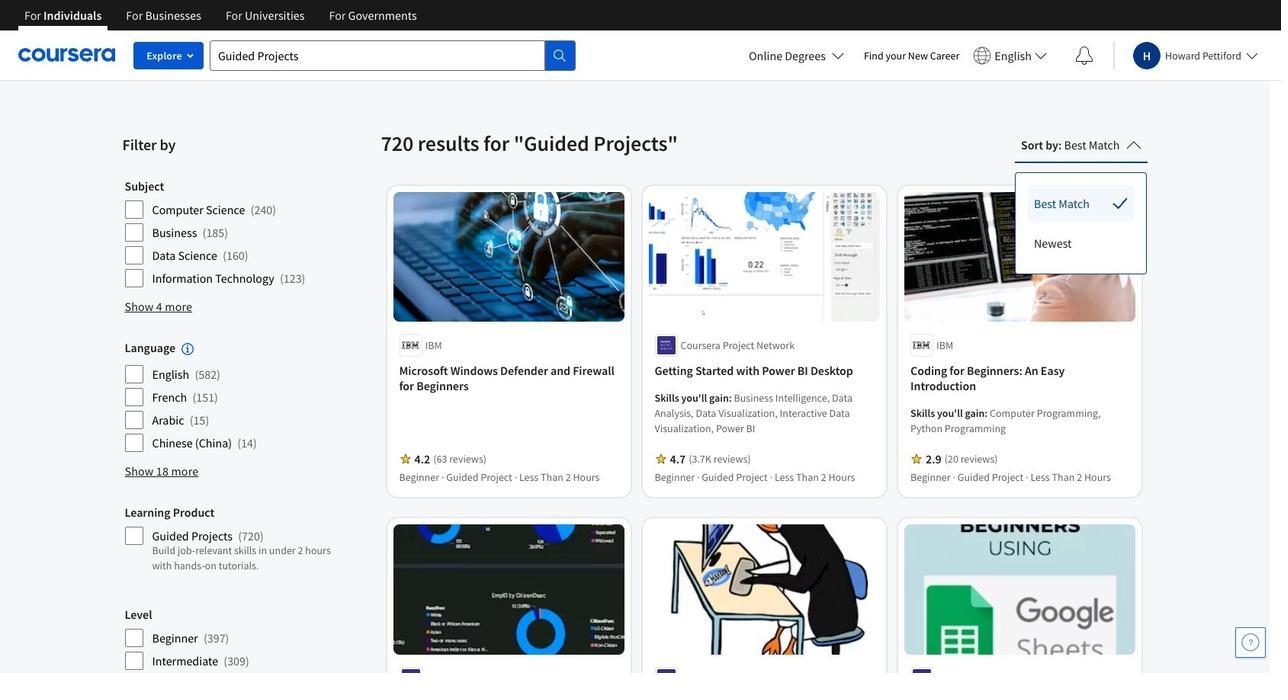Task type: vqa. For each thing, say whether or not it's contained in the screenshot.
Banner navigation
yes



Task type: describe. For each thing, give the bounding box(es) containing it.
help center image
[[1242, 634, 1260, 652]]



Task type: locate. For each thing, give the bounding box(es) containing it.
list box
[[1016, 173, 1147, 274]]

None search field
[[210, 40, 576, 71]]

banner navigation
[[12, 0, 429, 42]]

coursera image
[[18, 43, 115, 67]]



